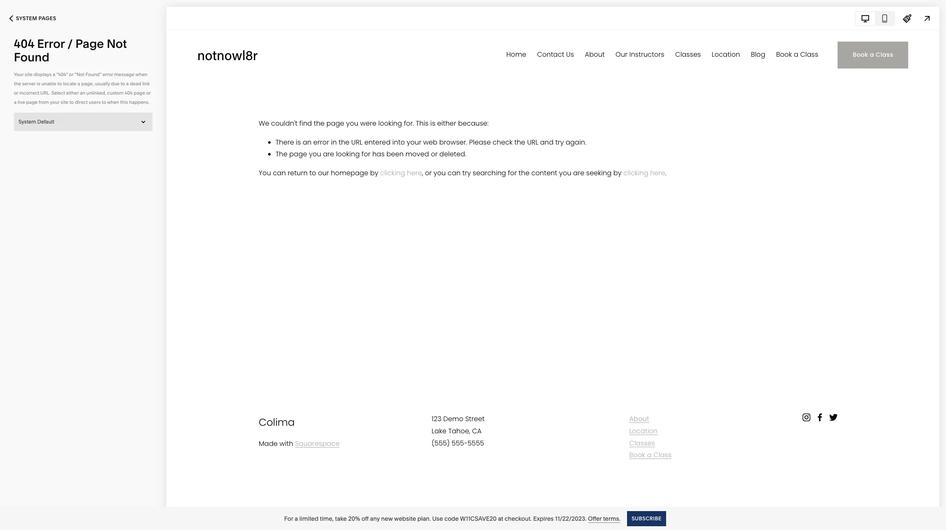 Task type: locate. For each thing, give the bounding box(es) containing it.
404
[[14, 37, 34, 51], [125, 90, 133, 96]]

new
[[381, 515, 393, 522]]

any
[[370, 515, 380, 522]]

unable
[[41, 81, 56, 87]]

a left live
[[14, 99, 16, 105]]

users
[[89, 99, 101, 105]]

page down incorrect
[[26, 99, 38, 105]]

when up link at the top of the page
[[135, 71, 147, 77]]

pages
[[39, 15, 56, 21]]

0 vertical spatial when
[[135, 71, 147, 77]]

0 horizontal spatial site
[[25, 71, 33, 77]]

404 down system pages button
[[14, 37, 34, 51]]

page
[[134, 90, 145, 96], [26, 99, 38, 105]]

system left default
[[19, 119, 36, 125]]

or
[[69, 71, 74, 77], [14, 90, 18, 96], [146, 90, 151, 96]]

to right due
[[121, 81, 125, 87]]

when
[[135, 71, 147, 77], [107, 99, 119, 105]]

1 horizontal spatial 404
[[125, 90, 133, 96]]

the
[[14, 81, 21, 87]]

a
[[53, 71, 55, 77], [78, 81, 80, 87], [126, 81, 129, 87], [14, 99, 16, 105], [295, 515, 298, 522]]

server
[[22, 81, 36, 87]]

1 vertical spatial site
[[61, 99, 68, 105]]

or down the
[[14, 90, 18, 96]]

"404"
[[56, 71, 68, 77]]

404 up this
[[125, 90, 133, 96]]

error
[[37, 37, 65, 51]]

system for system default
[[19, 119, 36, 125]]

a right for at bottom left
[[295, 515, 298, 522]]

20%
[[348, 515, 360, 522]]

page,
[[81, 81, 94, 87]]

terms.
[[603, 515, 621, 522]]

tab list
[[856, 12, 895, 25]]

dead
[[130, 81, 141, 87]]

is
[[37, 81, 40, 87]]

page up happens.
[[134, 90, 145, 96]]

plan.
[[418, 515, 431, 522]]

your site displays a "404" or "not found" error message when the server is unable to locate a page, usually due to a dead link or incorrect url. select either an unlinked, custom 404 page or a live page from your site to direct users to when this happens.
[[14, 71, 151, 105]]

system inside system pages button
[[16, 15, 37, 21]]

take
[[335, 515, 347, 522]]

system left pages
[[16, 15, 37, 21]]

1 horizontal spatial page
[[134, 90, 145, 96]]

when down custom
[[107, 99, 119, 105]]

use
[[432, 515, 443, 522]]

select
[[51, 90, 65, 96]]

1 vertical spatial 404
[[125, 90, 133, 96]]

subscribe
[[632, 515, 662, 522]]

your
[[14, 71, 24, 77]]

1 vertical spatial when
[[107, 99, 119, 105]]

limited
[[299, 515, 319, 522]]

or down link at the top of the page
[[146, 90, 151, 96]]

site right your
[[61, 99, 68, 105]]

system
[[16, 15, 37, 21], [19, 119, 36, 125]]

1 vertical spatial system
[[19, 119, 36, 125]]

time,
[[320, 515, 334, 522]]

found
[[14, 50, 49, 64]]

to
[[58, 81, 62, 87], [121, 81, 125, 87], [69, 99, 74, 105], [102, 99, 106, 105]]

0 vertical spatial system
[[16, 15, 37, 21]]

0 horizontal spatial page
[[26, 99, 38, 105]]

a left the page,
[[78, 81, 80, 87]]

to down either
[[69, 99, 74, 105]]

checkout.
[[505, 515, 532, 522]]

site
[[25, 71, 33, 77], [61, 99, 68, 105]]

site up server
[[25, 71, 33, 77]]

to up select
[[58, 81, 62, 87]]

direct
[[75, 99, 88, 105]]

0 vertical spatial 404
[[14, 37, 34, 51]]

due
[[111, 81, 120, 87]]

off
[[362, 515, 369, 522]]

your
[[50, 99, 59, 105]]

"not
[[75, 71, 84, 77]]

not
[[107, 37, 127, 51]]

found"
[[86, 71, 101, 77]]

or left the "not
[[69, 71, 74, 77]]

link
[[142, 81, 150, 87]]

0 horizontal spatial 404
[[14, 37, 34, 51]]

system default
[[19, 119, 54, 125]]



Task type: describe. For each thing, give the bounding box(es) containing it.
page
[[75, 37, 104, 51]]

a left "404"
[[53, 71, 55, 77]]

error
[[103, 71, 113, 77]]

w11csave20
[[460, 515, 497, 522]]

a left "dead"
[[126, 81, 129, 87]]

0 vertical spatial page
[[134, 90, 145, 96]]

0 horizontal spatial when
[[107, 99, 119, 105]]

for a limited time, take 20% off any new website plan. use code w11csave20 at checkout. expires 11/22/2023. offer terms.
[[284, 515, 621, 522]]

unlinked,
[[86, 90, 106, 96]]

for
[[284, 515, 293, 522]]

to right users on the left
[[102, 99, 106, 105]]

11/22/2023.
[[555, 515, 587, 522]]

either
[[66, 90, 79, 96]]

locate
[[63, 81, 77, 87]]

subscribe button
[[628, 511, 667, 526]]

happens.
[[129, 99, 149, 105]]

custom
[[107, 90, 124, 96]]

offer terms. link
[[588, 515, 621, 523]]

1 horizontal spatial or
[[69, 71, 74, 77]]

at
[[498, 515, 504, 522]]

default
[[37, 119, 54, 125]]

code
[[445, 515, 459, 522]]

offer
[[588, 515, 602, 522]]

url.
[[40, 90, 50, 96]]

1 vertical spatial page
[[26, 99, 38, 105]]

incorrect
[[19, 90, 39, 96]]

404 error / page not found
[[14, 37, 127, 64]]

displays
[[34, 71, 52, 77]]

404 inside your site displays a "404" or "not found" error message when the server is unable to locate a page, usually due to a dead link or incorrect url. select either an unlinked, custom 404 page or a live page from your site to direct users to when this happens.
[[125, 90, 133, 96]]

system pages button
[[0, 9, 66, 28]]

from
[[39, 99, 49, 105]]

1 horizontal spatial when
[[135, 71, 147, 77]]

system for system pages
[[16, 15, 37, 21]]

this
[[120, 99, 128, 105]]

expires
[[533, 515, 554, 522]]

/
[[67, 37, 73, 51]]

an
[[80, 90, 85, 96]]

website
[[394, 515, 416, 522]]

2 horizontal spatial or
[[146, 90, 151, 96]]

0 vertical spatial site
[[25, 71, 33, 77]]

0 horizontal spatial or
[[14, 90, 18, 96]]

live
[[18, 99, 25, 105]]

usually
[[95, 81, 110, 87]]

message
[[114, 71, 134, 77]]

system pages
[[16, 15, 56, 21]]

1 horizontal spatial site
[[61, 99, 68, 105]]

404 inside 404 error / page not found
[[14, 37, 34, 51]]



Task type: vqa. For each thing, say whether or not it's contained in the screenshot.
W11Csave20
yes



